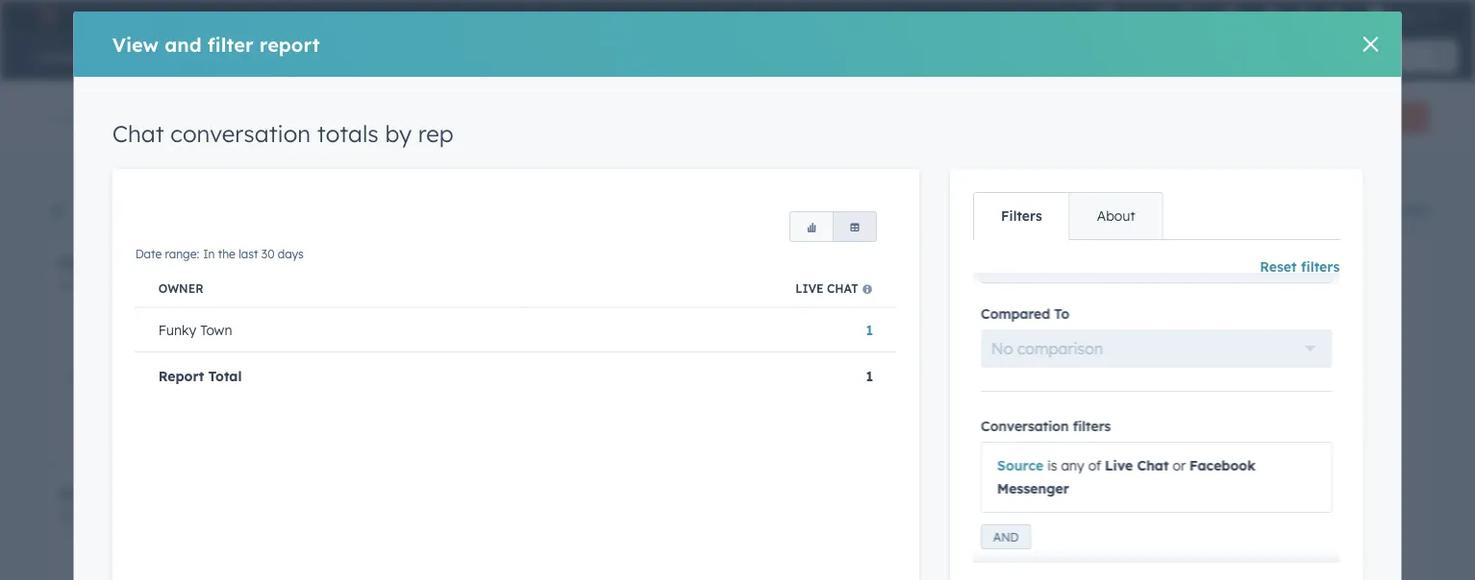 Task type: describe. For each thing, give the bounding box(es) containing it.
reset filters button
[[1260, 256, 1340, 279]]

hubspot link
[[23, 4, 72, 27]]

upgrade image
[[1097, 8, 1115, 25]]

the for chat conversation totals by rep
[[140, 279, 158, 293]]

filters link
[[974, 193, 1069, 239]]

rep inside "chat conversation average first response time by rep date range:"
[[444, 485, 469, 504]]

add report
[[1343, 110, 1401, 125]]

live chat or
[[1105, 458, 1190, 475]]

funky
[[158, 322, 196, 339]]

chat conversation totals by rep element
[[46, 240, 733, 463]]

total
[[208, 368, 242, 385]]

time
[[381, 485, 415, 504]]

or
[[1173, 458, 1186, 475]]

any
[[1061, 458, 1085, 475]]

(excluding
[[1088, 255, 1162, 274]]

chat conversation totals by rep inside chat conversation totals by rep dialog
[[112, 119, 454, 148]]

chat conversation average first response time by rep date range:
[[58, 485, 469, 525]]

search button
[[1425, 40, 1458, 73]]

live for live chat
[[796, 281, 824, 296]]

is
[[1048, 458, 1058, 475]]

chat conversation totals by rep inside chat conversation totals by rep element
[[58, 253, 301, 273]]

dashboard filters button
[[698, 198, 836, 222]]

date range: in the last 30 days inside chat conversation totals by rep dialog
[[135, 247, 304, 262]]

interactive chart image for chat conversation totals by rep
[[58, 297, 721, 451]]

conversation inside chat conversation totals by rep dialog
[[170, 119, 311, 148]]

the for chat conversation totals by url
[[837, 279, 854, 293]]

source is any of
[[998, 458, 1105, 475]]

30 inside popup button
[[1027, 255, 1045, 274]]

calling icon image
[[1182, 7, 1199, 25]]

tab list inside chat conversation totals by rep dialog
[[973, 192, 1163, 240]]

count of conversations
[[1199, 313, 1367, 327]]

chat overview
[[71, 104, 214, 128]]

the inside chat conversation totals by rep dialog
[[218, 247, 236, 262]]

chat conversation totals by rep dialog
[[74, 12, 1402, 581]]

notifications button
[[1320, 0, 1352, 31]]

view
[[112, 32, 159, 56]]

manage dashboards
[[1059, 202, 1197, 218]]

date range: in the last 30 days for chat conversation totals by url
[[754, 279, 923, 293]]

source button
[[998, 458, 1044, 475]]

date inside "chat conversation average first response time by rep date range:"
[[58, 511, 84, 525]]

live for live chat or
[[1105, 458, 1133, 475]]

chat inside "chat conversation average first response time by rep date range:"
[[58, 485, 94, 504]]

edit
[[1403, 202, 1429, 218]]

manage
[[1059, 202, 1114, 218]]

settings link
[[1292, 5, 1316, 25]]

town
[[200, 322, 232, 339]]

manage dashboards button
[[1059, 199, 1197, 222]]

source for source is any of
[[998, 458, 1044, 475]]

last inside chat conversation totals by rep dialog
[[239, 247, 258, 262]]

report inside chat conversation totals by rep dialog
[[260, 32, 320, 56]]

in inside chat conversation totals by rep dialog
[[203, 247, 215, 262]]

group inside chat conversation totals by rep dialog
[[790, 212, 877, 242]]

date inside chat conversation totals by rep element
[[58, 279, 84, 293]]

calling icon button
[[1174, 3, 1207, 28]]

overview
[[122, 104, 214, 128]]

add report button
[[1326, 102, 1429, 133]]

funky
[[1389, 7, 1422, 23]]

dashboard
[[719, 201, 793, 218]]

range: inside "chat conversation average first response time by rep date range:"
[[87, 511, 122, 525]]

chat overview button
[[71, 102, 239, 130]]

in for chat conversation totals by rep
[[125, 279, 137, 293]]

help image
[[1263, 9, 1280, 26]]

1 vertical spatial rep
[[276, 253, 301, 273]]

last 30 days (excluding today) button
[[981, 245, 1332, 284]]

1 button
[[866, 322, 873, 339]]

no comparison
[[992, 340, 1103, 359]]

about
[[1097, 208, 1136, 225]]

compared to
[[981, 306, 1070, 323]]

range: inside chat conversation totals by rep element
[[87, 279, 122, 293]]

conversation inside "chat conversation average first response time by rep date range:"
[[99, 485, 199, 504]]

last
[[992, 255, 1023, 274]]

report
[[158, 368, 204, 385]]

conversation inside chat conversation totals by rep element
[[99, 253, 199, 273]]

30 inside chat conversation totals by url element
[[880, 279, 893, 293]]

no
[[992, 340, 1013, 359]]

interactive chart image for chat conversation average first response time by rep
[[58, 529, 721, 581]]

date range: in the last 30 days for chat conversation totals by rep
[[58, 279, 226, 293]]

funky button
[[1356, 0, 1450, 31]]

filter
[[208, 32, 254, 56]]

live chat
[[796, 281, 859, 296]]

count of conversations button
[[986, 297, 1418, 340]]

search image
[[1435, 50, 1449, 63]]

dashboard filters
[[719, 201, 836, 218]]

comparison
[[1018, 340, 1103, 359]]

marketplaces image
[[1222, 9, 1240, 26]]

messenger
[[998, 481, 1069, 498]]

facebook
[[1190, 458, 1256, 475]]

chat overview banner
[[46, 96, 1429, 133]]

marketplaces button
[[1211, 0, 1251, 31]]

url
[[829, 313, 852, 327]]

by inside "chat conversation average first response time by rep date range:"
[[420, 485, 439, 504]]



Task type: vqa. For each thing, say whether or not it's contained in the screenshot.
DATE RANGE: IN THE LAST 30 DAYS within the chat conversation totals by rep element
yes



Task type: locate. For each thing, give the bounding box(es) containing it.
1 horizontal spatial of
[[1244, 313, 1261, 327]]

facebook messenger
[[998, 458, 1256, 498]]

funky town
[[158, 322, 232, 339]]

1 vertical spatial owner
[[158, 281, 203, 296]]

1 horizontal spatial in
[[203, 247, 215, 262]]

0 horizontal spatial owner
[[89, 210, 127, 225]]

interactive chart image
[[58, 297, 721, 451], [58, 529, 721, 581]]

average
[[203, 485, 267, 504]]

0 horizontal spatial conversations
[[89, 196, 172, 210]]

chat conversation totals by url element
[[743, 240, 1429, 581]]

1 horizontal spatial report
[[1368, 110, 1401, 125]]

0 horizontal spatial in
[[125, 279, 137, 293]]

interactive chart image inside chat conversation average first response time by rep element
[[58, 529, 721, 581]]

conversation left the average
[[99, 485, 199, 504]]

last 30 days (excluding today)
[[992, 255, 1214, 274]]

compared
[[981, 306, 1051, 323]]

days inside chat conversation totals by url element
[[897, 279, 923, 293]]

totals inside dialog
[[317, 119, 379, 148]]

in inside chat conversation totals by url element
[[822, 279, 834, 293]]

tab list
[[973, 192, 1163, 240]]

conversation up live chat
[[795, 253, 895, 273]]

reset
[[1260, 259, 1297, 276]]

1
[[866, 322, 873, 339], [1387, 353, 1395, 370], [866, 368, 873, 385], [1387, 400, 1395, 417]]

Search HubSpot search field
[[1205, 40, 1441, 73]]

and
[[165, 32, 202, 56]]

upgrade
[[1119, 9, 1170, 25]]

source left url on the right of the page
[[777, 313, 825, 327]]

totals for chat conversation totals by url element
[[900, 253, 943, 273]]

1 vertical spatial interactive chart image
[[58, 529, 721, 581]]

the down conversations owner
[[140, 279, 158, 293]]

source up messenger
[[998, 458, 1044, 475]]

in up town
[[203, 247, 215, 262]]

report total
[[158, 368, 242, 385]]

conversation down filter
[[170, 119, 311, 148]]

of inside button
[[1244, 313, 1261, 327]]

1 horizontal spatial owner
[[158, 281, 203, 296]]

source url
[[777, 313, 852, 327]]

0 vertical spatial report
[[260, 32, 320, 56]]

0 vertical spatial filters
[[797, 201, 836, 218]]

range: inside chat conversation totals by rep dialog
[[165, 247, 199, 262]]

chat conversation totals by rep
[[112, 119, 454, 148], [58, 253, 301, 273]]

date range: in the last 30 days up town
[[135, 247, 304, 262]]

totals
[[317, 119, 379, 148], [203, 253, 247, 273], [900, 253, 943, 273]]

settings image
[[1295, 8, 1312, 25]]

1 vertical spatial report
[[1368, 110, 1401, 125]]

conversation filters
[[981, 419, 1111, 435]]

date inside chat conversation totals by url element
[[754, 279, 781, 293]]

owner inside chat conversation totals by rep dialog
[[158, 281, 203, 296]]

rep inside dialog
[[418, 119, 454, 148]]

tab list containing filters
[[973, 192, 1163, 240]]

and
[[994, 531, 1019, 545]]

1 vertical spatial of
[[1088, 458, 1102, 475]]

conversations
[[89, 196, 172, 210], [1264, 313, 1367, 327]]

first
[[272, 485, 303, 504]]

by
[[385, 119, 412, 148], [252, 253, 271, 273], [948, 253, 967, 273], [420, 485, 439, 504]]

can
[[1375, 202, 1399, 218]]

date range: in the last 30 days inside chat conversation totals by url element
[[754, 279, 923, 293]]

about link
[[1069, 193, 1163, 239]]

rep
[[418, 119, 454, 148], [276, 253, 301, 273], [444, 485, 469, 504]]

range: inside chat conversation totals by url element
[[784, 279, 818, 293]]

the up url on the right of the page
[[837, 279, 854, 293]]

notifications image
[[1327, 9, 1345, 26]]

conversation
[[170, 119, 311, 148], [99, 253, 199, 273], [795, 253, 895, 273], [99, 485, 199, 504]]

1 horizontal spatial last
[[239, 247, 258, 262]]

0 vertical spatial of
[[1244, 313, 1261, 327]]

dashboards
[[1118, 202, 1197, 218]]

30
[[261, 247, 275, 262], [1027, 255, 1045, 274], [184, 279, 197, 293], [880, 279, 893, 293]]

hubspot image
[[35, 4, 58, 27]]

of
[[1244, 313, 1261, 327], [1088, 458, 1102, 475]]

beta
[[851, 204, 877, 216]]

conversation down conversations owner
[[99, 253, 199, 273]]

0 vertical spatial live
[[796, 281, 824, 296]]

owner
[[89, 210, 127, 225], [158, 281, 203, 296]]

filters
[[1001, 208, 1042, 225]]

of right any
[[1088, 458, 1102, 475]]

conversations down the reset filters button
[[1264, 313, 1367, 327]]

0 vertical spatial owner
[[89, 210, 127, 225]]

in
[[203, 247, 215, 262], [125, 279, 137, 293], [822, 279, 834, 293]]

2 horizontal spatial last
[[857, 279, 877, 293]]

in down conversations owner
[[125, 279, 137, 293]]

report right filter
[[260, 32, 320, 56]]

view and filter report
[[112, 32, 320, 56]]

conversation inside chat conversation totals by url element
[[795, 253, 895, 273]]

1 horizontal spatial live
[[1105, 458, 1133, 475]]

0 horizontal spatial the
[[140, 279, 158, 293]]

1 vertical spatial conversations
[[1264, 313, 1367, 327]]

totals for chat conversation totals by rep element
[[203, 253, 247, 273]]

report inside popup button
[[1368, 110, 1401, 125]]

filters for conversation filters
[[1073, 419, 1111, 435]]

the
[[218, 247, 236, 262], [140, 279, 158, 293], [837, 279, 854, 293]]

source inside chat conversation totals by url element
[[777, 313, 825, 327]]

date range: in the last 30 days
[[135, 247, 304, 262], [58, 279, 226, 293], [754, 279, 923, 293]]

report right add
[[1368, 110, 1401, 125]]

0 vertical spatial interactive chart image
[[58, 297, 721, 451]]

chat conversation average first response time by rep element
[[46, 472, 733, 581]]

reset filters
[[1260, 259, 1340, 276]]

filters left beta
[[797, 201, 836, 218]]

of right count
[[1244, 313, 1261, 327]]

0 vertical spatial rep
[[418, 119, 454, 148]]

0 horizontal spatial filters
[[797, 201, 836, 218]]

in up url on the right of the page
[[822, 279, 834, 293]]

and button
[[981, 525, 1032, 550]]

of inside chat conversation totals by rep dialog
[[1088, 458, 1102, 475]]

last for chat conversation totals by url
[[857, 279, 877, 293]]

2 interactive chart image from the top
[[58, 529, 721, 581]]

chat
[[71, 104, 117, 128], [112, 119, 164, 148], [58, 253, 94, 273], [754, 253, 790, 273], [827, 281, 859, 296], [1137, 458, 1169, 475], [58, 485, 94, 504]]

date range: in the last 30 days up url on the right of the page
[[754, 279, 923, 293]]

today)
[[1166, 255, 1214, 274]]

1 vertical spatial live
[[1105, 458, 1133, 475]]

funky town image
[[1368, 7, 1385, 24]]

2 horizontal spatial filters
[[1301, 259, 1340, 276]]

0 horizontal spatial source
[[777, 313, 825, 327]]

1 horizontal spatial conversations
[[1264, 313, 1367, 327]]

live up source url
[[796, 281, 824, 296]]

count
[[1199, 313, 1241, 327]]

1 vertical spatial source
[[998, 458, 1044, 475]]

help button
[[1255, 0, 1288, 31]]

source
[[777, 313, 825, 327], [998, 458, 1044, 475]]

no comparison button
[[981, 330, 1332, 368]]

the inside chat conversation totals by rep element
[[140, 279, 158, 293]]

source for source url
[[777, 313, 825, 327]]

0 horizontal spatial of
[[1088, 458, 1102, 475]]

the up town
[[218, 247, 236, 262]]

everyone can edit button
[[1308, 199, 1429, 222]]

conversation
[[981, 419, 1069, 435]]

0 horizontal spatial report
[[260, 32, 320, 56]]

0 horizontal spatial totals
[[203, 253, 247, 273]]

filters
[[797, 201, 836, 218], [1301, 259, 1340, 276], [1073, 419, 1111, 435]]

to
[[1055, 306, 1070, 323]]

2 vertical spatial filters
[[1073, 419, 1111, 435]]

conversations inside button
[[1264, 313, 1367, 327]]

days inside chat conversation totals by rep element
[[200, 279, 226, 293]]

0 vertical spatial chat conversation totals by rep
[[112, 119, 454, 148]]

interactive chart image inside chat conversation totals by rep element
[[58, 297, 721, 451]]

everyone
[[1308, 202, 1371, 218]]

1 interactive chart image from the top
[[58, 297, 721, 451]]

date range: in the last 30 days inside chat conversation totals by rep element
[[58, 279, 226, 293]]

chat inside popup button
[[71, 104, 117, 128]]

live right any
[[1105, 458, 1133, 475]]

filters right reset
[[1301, 259, 1340, 276]]

last inside chat conversation totals by rep element
[[161, 279, 181, 293]]

owner inside conversations owner
[[89, 210, 127, 225]]

filters up any
[[1073, 419, 1111, 435]]

filters for reset filters
[[1301, 259, 1340, 276]]

in for chat conversation totals by url
[[822, 279, 834, 293]]

last for chat conversation totals by rep
[[161, 279, 181, 293]]

url
[[972, 253, 1004, 273]]

1 vertical spatial chat conversation totals by rep
[[58, 253, 301, 273]]

2 horizontal spatial totals
[[900, 253, 943, 273]]

date
[[135, 247, 162, 262], [58, 279, 84, 293], [754, 279, 781, 293], [58, 511, 84, 525]]

everyone can edit
[[1308, 202, 1429, 218]]

days inside popup button
[[1049, 255, 1084, 274]]

menu
[[1095, 0, 1452, 31]]

2 vertical spatial rep
[[444, 485, 469, 504]]

0 vertical spatial conversations
[[89, 196, 172, 210]]

date inside chat conversation totals by rep dialog
[[135, 247, 162, 262]]

date range: in the last 30 days up funky
[[58, 279, 226, 293]]

None button
[[790, 212, 834, 242], [833, 212, 877, 242], [790, 212, 834, 242], [833, 212, 877, 242]]

menu containing funky
[[1095, 0, 1452, 31]]

0 horizontal spatial last
[[161, 279, 181, 293]]

in inside chat conversation totals by rep element
[[125, 279, 137, 293]]

chat conversation totals by url
[[754, 253, 1004, 273]]

30 inside chat conversation totals by rep element
[[184, 279, 197, 293]]

live
[[796, 281, 824, 296], [1105, 458, 1133, 475]]

0 vertical spatial source
[[777, 313, 825, 327]]

report
[[260, 32, 320, 56], [1368, 110, 1401, 125]]

last inside chat conversation totals by url element
[[857, 279, 877, 293]]

1 horizontal spatial source
[[998, 458, 1044, 475]]

0 horizontal spatial live
[[796, 281, 824, 296]]

close image
[[1363, 37, 1379, 52]]

response
[[307, 485, 376, 504]]

filters for dashboard filters
[[797, 201, 836, 218]]

add
[[1343, 110, 1365, 125]]

conversations down chat overview
[[89, 196, 172, 210]]

1 horizontal spatial the
[[218, 247, 236, 262]]

1 horizontal spatial totals
[[317, 119, 379, 148]]

source inside chat conversation totals by rep dialog
[[998, 458, 1044, 475]]

2 horizontal spatial in
[[822, 279, 834, 293]]

conversations owner
[[89, 196, 172, 225]]

days
[[278, 247, 304, 262], [1049, 255, 1084, 274], [200, 279, 226, 293], [897, 279, 923, 293]]

1 vertical spatial filters
[[1301, 259, 1340, 276]]

by inside dialog
[[385, 119, 412, 148]]

2 horizontal spatial the
[[837, 279, 854, 293]]

1 horizontal spatial filters
[[1073, 419, 1111, 435]]

the inside chat conversation totals by url element
[[837, 279, 854, 293]]

group
[[790, 212, 877, 242]]



